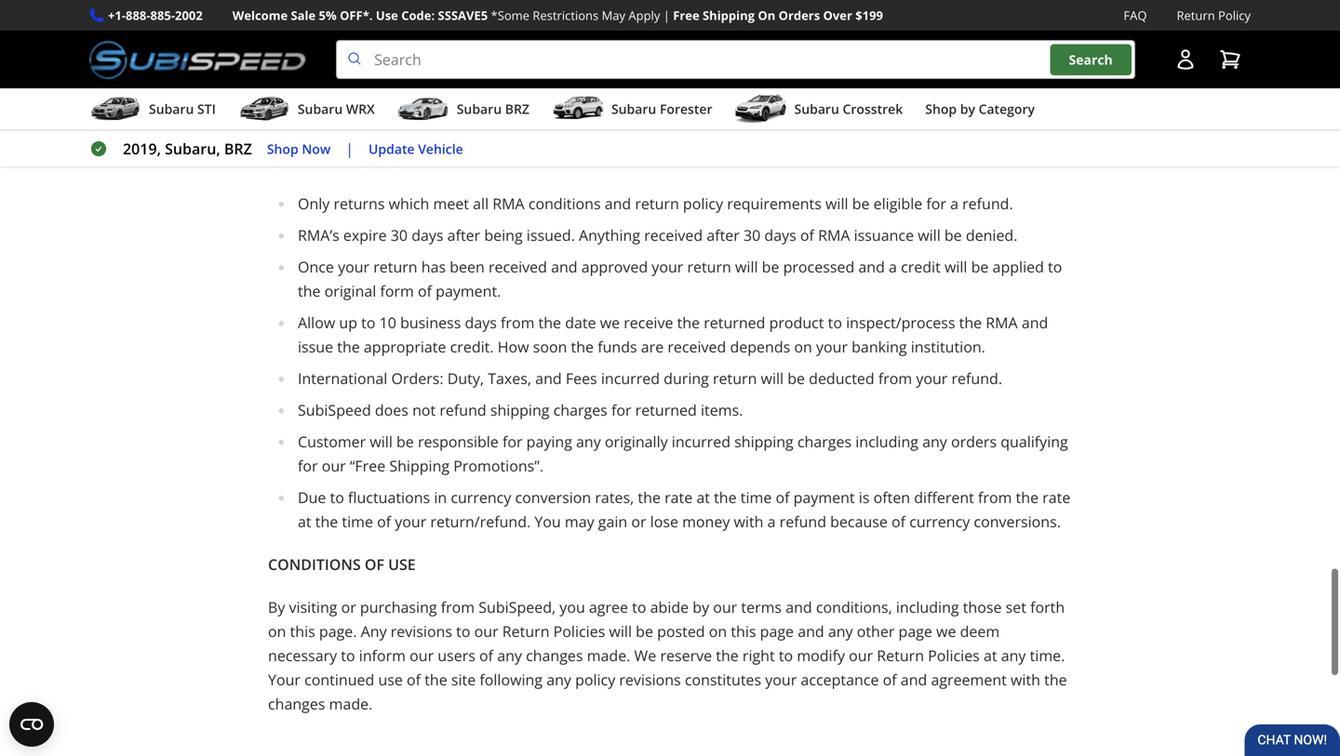 Task type: vqa. For each thing, say whether or not it's contained in the screenshot.
RECEIVED in the Once your return has been received and approved your return will be processed and a credit will be applied to the original form of payment.
yes



Task type: describe. For each thing, give the bounding box(es) containing it.
visiting
[[289, 598, 337, 618]]

constitutes
[[685, 670, 762, 690]]

order/product
[[268, 84, 367, 104]]

has
[[422, 257, 446, 277]]

refund inside due to fluctuations in currency conversion rates, the rate at the time of payment is often different from the rate at the time of your return/refund. you may gain or lose money with a refund because of currency conversions.
[[780, 512, 827, 532]]

the up "lose"
[[638, 488, 661, 508]]

the down date
[[571, 337, 594, 357]]

not down orders:
[[413, 400, 436, 420]]

1 vertical spatial rma
[[818, 225, 850, 245]]

are up "order/product" at the top
[[300, 60, 323, 80]]

conditions
[[268, 555, 361, 575]]

apply
[[629, 7, 660, 24]]

rma inside allow up to 10 business days from the date we receive the returned product to inspect/process the rma and issue the appropriate credit. how soon the funds are received depends on your banking institution.
[[986, 313, 1018, 333]]

the up money
[[714, 488, 737, 508]]

any up the "following"
[[497, 646, 522, 666]]

be up purchases
[[570, 11, 588, 31]]

not up if
[[852, 35, 875, 56]]

the right receive
[[677, 313, 700, 333]]

the up soon
[[539, 313, 561, 333]]

0 vertical spatial received
[[644, 225, 703, 245]]

our down the other
[[849, 646, 873, 666]]

the down up
[[337, 337, 360, 357]]

posted
[[657, 622, 705, 642]]

of inside 'once your return has been received and approved your return will be processed and a credit will be applied to the original form of payment.'
[[418, 281, 432, 301]]

cash.
[[691, 11, 727, 31]]

1 page from the left
[[760, 622, 794, 642]]

by inside by visiting or purchasing from subispeed, you agree to abide by our terms and conditions, including those set forth on this page. any revisions to our return policies will be posted on this page and any other page we deem necessary to inform our users of any changes made. we reserve the right to modify our return policies at any time. your continued use of the site following any policy revisions constitutes your acceptance of and agreement with the changes made.
[[693, 598, 710, 618]]

0 vertical spatial revisions
[[391, 622, 453, 642]]

modify
[[797, 646, 845, 666]]

does
[[375, 400, 409, 420]]

funds
[[598, 337, 637, 357]]

any right the "following"
[[547, 670, 572, 690]]

duty,
[[448, 369, 484, 389]]

users
[[438, 646, 476, 666]]

be left "eligible"
[[853, 194, 870, 214]]

1 after from the left
[[448, 225, 481, 245]]

you
[[535, 512, 561, 532]]

2 after from the left
[[707, 225, 740, 245]]

the right if
[[873, 60, 896, 80]]

we inside allow up to 10 business days from the date we receive the returned product to inspect/process the rma and issue the appropriate credit. how soon the funds are received depends on your banking institution.
[[600, 313, 620, 333]]

be inside customer will be responsible for paying any originally incurred shipping charges including any orders qualifying for our "free shipping promotions".
[[397, 432, 414, 452]]

subispeed down sale
[[268, 35, 341, 56]]

depends
[[730, 337, 791, 357]]

1 vertical spatial time
[[342, 512, 373, 532]]

1 vertical spatial made.
[[329, 695, 373, 715]]

by
[[268, 598, 285, 618]]

a subaru wrx thumbnail image image
[[238, 95, 290, 123]]

or inside by visiting or purchasing from subispeed, you agree to abide by our terms and conditions, including those set forth on this page. any revisions to our return policies will be posted on this page and any other page we deem necessary to inform our users of any changes made. we reserve the right to modify our return policies at any time. your continued use of the site following any policy revisions constitutes your acceptance of and agreement with the changes made.
[[341, 598, 356, 618]]

return policy link
[[1177, 6, 1251, 25]]

0 vertical spatial shipping
[[491, 400, 550, 420]]

2 horizontal spatial cards
[[837, 11, 877, 31]]

fluctuations
[[348, 488, 430, 508]]

0 vertical spatial shipping
[[703, 7, 755, 24]]

to inside 'once your return has been received and approved your return will be processed and a credit will be applied to the original form of payment.'
[[1048, 257, 1063, 277]]

not up purchases
[[543, 11, 567, 31]]

0 horizontal spatial on
[[268, 622, 286, 642]]

orders
[[779, 7, 820, 24]]

other
[[857, 622, 895, 642]]

1 horizontal spatial time
[[741, 488, 772, 508]]

update vehicle button
[[369, 138, 463, 160]]

a inside due to fluctuations in currency conversion rates, the rate at the time of payment is often different from the rate at the time of your return/refund. you may gain or lose money with a refund because of currency conversions.
[[768, 512, 776, 532]]

of
[[365, 555, 384, 575]]

our right abide
[[713, 598, 738, 618]]

we inside by visiting or purchasing from subispeed, you agree to abide by our terms and conditions, including those set forth on this page. any revisions to our return policies will be posted on this page and any other page we deem necessary to inform our users of any changes made. we reserve the right to modify our return policies at any time. your continued use of the site following any policy revisions constitutes your acceptance of and agreement with the changes made.
[[937, 622, 957, 642]]

subaru forester button
[[552, 92, 713, 130]]

shop by category
[[926, 100, 1035, 118]]

once
[[298, 257, 334, 277]]

conditions,
[[816, 598, 893, 618]]

refunds
[[333, 151, 400, 171]]

conditions inside gift cards cannot be returned and may not be redeemed for cash. subispeed gift cards are issued and managed by subispeed and can only be applied to purchases from subispeed.com. subispeed is not responsible for gift cards that are lost, stolen, or used without permission. additional payment will be required if the purchase price of a new order/product exceeds the value of the gift card. gift cards are not for resale. void where prohibited or restricted by law. gift card terms and conditions are subject to change without notice.
[[460, 108, 533, 128]]

1 vertical spatial revisions
[[620, 670, 681, 690]]

often
[[874, 488, 911, 508]]

2 horizontal spatial days
[[765, 225, 797, 245]]

subaru,
[[165, 139, 220, 159]]

5%
[[319, 7, 337, 24]]

shipping inside customer will be responsible for paying any originally incurred shipping charges including any orders qualifying for our "free shipping promotions".
[[389, 456, 450, 476]]

fees
[[566, 369, 597, 389]]

1 vertical spatial conditions
[[529, 194, 601, 214]]

1 vertical spatial refund.
[[952, 369, 1003, 389]]

issued.
[[527, 225, 575, 245]]

a subaru brz thumbnail image image
[[397, 95, 449, 123]]

customer will be responsible for paying any originally incurred shipping charges including any orders qualifying for our "free shipping promotions".
[[298, 432, 1069, 476]]

being
[[484, 225, 523, 245]]

0 horizontal spatial rma
[[493, 194, 525, 214]]

credit / refunds
[[268, 151, 400, 171]]

will right the credit
[[945, 257, 968, 277]]

2 vertical spatial return
[[877, 646, 925, 666]]

will up the credit
[[918, 225, 941, 245]]

for up the originally
[[612, 400, 632, 420]]

cards
[[1014, 35, 1052, 56]]

our inside customer will be responsible for paying any originally incurred shipping charges including any orders qualifying for our "free shipping promotions".
[[322, 456, 346, 476]]

off*.
[[340, 7, 373, 24]]

approved
[[582, 257, 648, 277]]

2002
[[175, 7, 203, 24]]

orders:
[[391, 369, 444, 389]]

from down banking on the top of page
[[879, 369, 913, 389]]

for up "promotions"."
[[503, 432, 523, 452]]

for left gift
[[964, 35, 984, 56]]

0 horizontal spatial return
[[503, 622, 550, 642]]

2019,
[[123, 139, 161, 159]]

or down price
[[971, 84, 986, 104]]

1 horizontal spatial made.
[[587, 646, 631, 666]]

faq link
[[1124, 6, 1147, 25]]

the down permission.
[[516, 84, 539, 104]]

gain
[[598, 512, 628, 532]]

or down "only"
[[410, 60, 425, 80]]

0 horizontal spatial days
[[412, 225, 444, 245]]

subispeed down orders
[[760, 35, 833, 56]]

returned inside allow up to 10 business days from the date we receive the returned product to inspect/process the rma and issue the appropriate credit. how soon the funds are received depends on your banking institution.
[[704, 313, 766, 333]]

forth
[[1031, 598, 1065, 618]]

0 vertical spatial incurred
[[601, 369, 660, 389]]

a subaru sti thumbnail image image
[[89, 95, 142, 123]]

your up original
[[338, 257, 370, 277]]

1 horizontal spatial at
[[697, 488, 710, 508]]

be down denied.
[[972, 257, 989, 277]]

are inside allow up to 10 business days from the date we receive the returned product to inspect/process the rma and issue the appropriate credit. how soon the funds are received depends on your banking institution.
[[641, 337, 664, 357]]

subispeed up the search input field
[[731, 11, 804, 31]]

any down conditions,
[[828, 622, 853, 642]]

purchase
[[899, 60, 964, 80]]

vehicle
[[418, 140, 463, 158]]

1 horizontal spatial on
[[709, 622, 727, 642]]

the up conversions.
[[1016, 488, 1039, 508]]

2 page from the left
[[899, 622, 933, 642]]

banking
[[852, 337, 907, 357]]

the down time.
[[1045, 670, 1068, 690]]

and inside allow up to 10 business days from the date we receive the returned product to inspect/process the rma and issue the appropriate credit. how soon the funds are received depends on your banking institution.
[[1022, 313, 1049, 333]]

2 this from the left
[[731, 622, 757, 642]]

charges inside customer will be responsible for paying any originally incurred shipping charges including any orders qualifying for our "free shipping promotions".
[[798, 432, 852, 452]]

money
[[683, 512, 730, 532]]

the down used
[[431, 84, 454, 104]]

received inside allow up to 10 business days from the date we receive the returned product to inspect/process the rma and issue the appropriate credit. how soon the funds are received depends on your banking institution.
[[668, 337, 727, 357]]

1 vertical spatial brz
[[224, 139, 252, 159]]

2 30 from the left
[[744, 225, 761, 245]]

conditions of use
[[268, 555, 416, 575]]

shop by category button
[[926, 92, 1035, 130]]

gift down additional
[[613, 84, 637, 104]]

0 horizontal spatial policies
[[554, 622, 605, 642]]

from inside allow up to 10 business days from the date we receive the returned product to inspect/process the rma and issue the appropriate credit. how soon the funds are received depends on your banking institution.
[[501, 313, 535, 333]]

be up used
[[437, 35, 455, 56]]

from inside due to fluctuations in currency conversion rates, the rate at the time of payment is often different from the rate at the time of your return/refund. you may gain or lose money with a refund because of currency conversions.
[[979, 488, 1012, 508]]

responsible inside gift cards cannot be returned and may not be redeemed for cash. subispeed gift cards are issued and managed by subispeed and can only be applied to purchases from subispeed.com. subispeed is not responsible for gift cards that are lost, stolen, or used without permission. additional payment will be required if the purchase price of a new order/product exceeds the value of the gift card. gift cards are not for resale. void where prohibited or restricted by law. gift card terms and conditions are subject to change without notice.
[[879, 35, 960, 56]]

1 rate from the left
[[665, 488, 693, 508]]

credit
[[268, 151, 319, 171]]

policy inside by visiting or purchasing from subispeed, you agree to abide by our terms and conditions, including those set forth on this page. any revisions to our return policies will be posted on this page and any other page we deem necessary to inform our users of any changes made. we reserve the right to modify our return policies at any time. your continued use of the site following any policy revisions constitutes your acceptance of and agreement with the changes made.
[[575, 670, 616, 690]]

reserve
[[661, 646, 712, 666]]

payment inside due to fluctuations in currency conversion rates, the rate at the time of payment is often different from the rate at the time of your return/refund. you may gain or lose money with a refund because of currency conversions.
[[794, 488, 855, 508]]

orders
[[952, 432, 997, 452]]

be left denied.
[[945, 225, 962, 245]]

site
[[451, 670, 476, 690]]

0 horizontal spatial refund
[[440, 400, 487, 420]]

acceptance
[[801, 670, 879, 690]]

any
[[361, 622, 387, 642]]

those
[[963, 598, 1002, 618]]

responsible inside customer will be responsible for paying any originally incurred shipping charges including any orders qualifying for our "free shipping promotions".
[[418, 432, 499, 452]]

your
[[268, 670, 301, 690]]

been
[[450, 257, 485, 277]]

we
[[635, 646, 657, 666]]

subaru for subaru crosstrek
[[795, 100, 840, 118]]

forester
[[660, 100, 713, 118]]

your inside by visiting or purchasing from subispeed, you agree to abide by our terms and conditions, including those set forth on this page. any revisions to our return policies will be posted on this page and any other page we deem necessary to inform our users of any changes made. we reserve the right to modify our return policies at any time. your continued use of the site following any policy revisions constitutes your acceptance of and agreement with the changes made.
[[766, 670, 797, 690]]

are left subject
[[537, 108, 559, 128]]

meet
[[433, 194, 469, 214]]

0 vertical spatial charges
[[554, 400, 608, 420]]

subaru wrx
[[298, 100, 375, 118]]

button image
[[1175, 49, 1197, 71]]

subaru for subaru sti
[[149, 100, 194, 118]]

by inside dropdown button
[[961, 100, 976, 118]]

inform
[[359, 646, 406, 666]]

1 vertical spatial without
[[689, 108, 742, 128]]

on
[[758, 7, 776, 24]]

our left users
[[410, 646, 434, 666]]

not down the search input field
[[712, 84, 735, 104]]

by left law.
[[268, 108, 285, 128]]

be up resale.
[[775, 60, 792, 80]]

permission.
[[523, 60, 604, 80]]

gift left 5% on the left
[[268, 11, 293, 31]]

by right managed
[[1055, 11, 1071, 31]]

law.
[[289, 108, 316, 128]]

allow up to 10 business days from the date we receive the returned product to inspect/process the rma and issue the appropriate credit. how soon the funds are received depends on your banking institution.
[[298, 313, 1049, 357]]

taxes,
[[488, 369, 532, 389]]

subispeed up customer
[[298, 400, 371, 420]]

at inside by visiting or purchasing from subispeed, you agree to abide by our terms and conditions, including those set forth on this page. any revisions to our return policies will be posted on this page and any other page we deem necessary to inform our users of any changes made. we reserve the right to modify our return policies at any time. your continued use of the site following any policy revisions constitutes your acceptance of and agreement with the changes made.
[[984, 646, 998, 666]]

a subaru crosstrek thumbnail image image
[[735, 95, 787, 123]]

free
[[673, 7, 700, 24]]

return up items.
[[713, 369, 757, 389]]

shipping inside customer will be responsible for paying any originally incurred shipping charges including any orders qualifying for our "free shipping promotions".
[[735, 432, 794, 452]]

terms inside by visiting or purchasing from subispeed, you agree to abide by our terms and conditions, including those set forth on this page. any revisions to our return policies will be posted on this page and any other page we deem necessary to inform our users of any changes made. we reserve the right to modify our return policies at any time. your continued use of the site following any policy revisions constitutes your acceptance of and agreement with the changes made.
[[741, 598, 782, 618]]

due to fluctuations in currency conversion rates, the rate at the time of payment is often different from the rate at the time of your return/refund. you may gain or lose money with a refund because of currency conversions.
[[298, 488, 1071, 532]]

void
[[813, 84, 843, 104]]

necessary
[[268, 646, 337, 666]]

wrx
[[346, 100, 375, 118]]

conversions.
[[974, 512, 1061, 532]]

2 rate from the left
[[1043, 488, 1071, 508]]

expire
[[343, 225, 387, 245]]

for up from subispeed.com.
[[667, 11, 687, 31]]

gift down "order/product" at the top
[[320, 108, 345, 128]]

your inside due to fluctuations in currency conversion rates, the rate at the time of payment is often different from the rate at the time of your return/refund. you may gain or lose money with a refund because of currency conversions.
[[395, 512, 427, 532]]

rma's expire 30 days after being issued. anything received after 30 days of rma issuance will be denied.
[[298, 225, 1018, 245]]

return/refund.
[[431, 512, 531, 532]]

1 30 from the left
[[391, 225, 408, 245]]

any right the paying
[[576, 432, 601, 452]]

update vehicle
[[369, 140, 463, 158]]

will inside by visiting or purchasing from subispeed, you agree to abide by our terms and conditions, including those set forth on this page. any revisions to our return policies will be posted on this page and any other page we deem necessary to inform our users of any changes made. we reserve the right to modify our return policies at any time. your continued use of the site following any policy revisions constitutes your acceptance of and agreement with the changes made.
[[609, 622, 632, 642]]

the down due
[[315, 512, 338, 532]]

gift down permission.
[[543, 84, 568, 104]]

a subaru forester thumbnail image image
[[552, 95, 604, 123]]

by visiting or purchasing from subispeed, you agree to abide by our terms and conditions, including those set forth on this page. any revisions to our return policies will be posted on this page and any other page we deem necessary to inform our users of any changes made. we reserve the right to modify our return policies at any time. your continued use of the site following any policy revisions constitutes your acceptance of and agreement with the changes made.
[[268, 598, 1068, 715]]

the up "institution."
[[960, 313, 982, 333]]

return down rma's expire 30 days after being issued. anything received after 30 days of rma issuance will be denied.
[[688, 257, 732, 277]]

be left processed
[[762, 257, 780, 277]]

items.
[[701, 400, 743, 420]]

are left the issued
[[880, 11, 903, 31]]

any left time.
[[1002, 646, 1026, 666]]

for up the notice.
[[739, 84, 759, 104]]

welcome sale 5% off*. use code: sssave5 *some restrictions may apply | free shipping on orders over $199
[[233, 7, 884, 24]]

2019, subaru, brz
[[123, 139, 252, 159]]

0 horizontal spatial |
[[346, 139, 354, 159]]

can
[[376, 35, 400, 56]]



Task type: locate. For each thing, give the bounding box(es) containing it.
from up users
[[441, 598, 475, 618]]

1 vertical spatial responsible
[[418, 432, 499, 452]]

0 horizontal spatial returned
[[414, 11, 476, 31]]

any left orders in the right bottom of the page
[[923, 432, 948, 452]]

in
[[434, 488, 447, 508]]

1 subaru from the left
[[149, 100, 194, 118]]

1 horizontal spatial shipping
[[735, 432, 794, 452]]

1 vertical spatial shipping
[[735, 432, 794, 452]]

time down customer will be responsible for paying any originally incurred shipping charges including any orders qualifying for our "free shipping promotions".
[[741, 488, 772, 508]]

1 horizontal spatial |
[[664, 7, 670, 24]]

be
[[393, 11, 410, 31], [570, 11, 588, 31], [437, 35, 455, 56], [775, 60, 792, 80], [853, 194, 870, 214], [945, 225, 962, 245], [762, 257, 780, 277], [972, 257, 989, 277], [788, 369, 805, 389], [397, 432, 414, 452], [636, 622, 654, 642]]

issue
[[298, 337, 333, 357]]

will down depends
[[761, 369, 784, 389]]

search
[[1069, 51, 1113, 68]]

0 vertical spatial refund.
[[963, 194, 1014, 214]]

shop now link
[[267, 138, 331, 160]]

1 horizontal spatial policies
[[928, 646, 980, 666]]

your down right
[[766, 670, 797, 690]]

abide
[[650, 598, 689, 618]]

resale.
[[763, 84, 809, 104]]

0 vertical spatial policy
[[683, 194, 724, 214]]

exceeds
[[371, 84, 427, 104]]

rma
[[493, 194, 525, 214], [818, 225, 850, 245], [986, 313, 1018, 333]]

once your return has been received and approved your return will be processed and a credit will be applied to the original form of payment.
[[298, 257, 1063, 301]]

revisions down we
[[620, 670, 681, 690]]

on right posted on the bottom of the page
[[709, 622, 727, 642]]

credit.
[[450, 337, 494, 357]]

if
[[860, 60, 869, 80]]

the inside 'once your return has been received and approved your return will be processed and a credit will be applied to the original form of payment.'
[[298, 281, 321, 301]]

charges down fees
[[554, 400, 608, 420]]

after
[[448, 225, 481, 245], [707, 225, 740, 245]]

0 vertical spatial responsible
[[879, 35, 960, 56]]

1 horizontal spatial terms
[[741, 598, 782, 618]]

shipping left the on
[[703, 7, 755, 24]]

our down customer
[[322, 456, 346, 476]]

1 horizontal spatial we
[[937, 622, 957, 642]]

+1-
[[108, 7, 126, 24]]

1 horizontal spatial rate
[[1043, 488, 1071, 508]]

1 horizontal spatial applied
[[993, 257, 1045, 277]]

restrictions
[[533, 7, 599, 24]]

rate up "lose"
[[665, 488, 693, 508]]

0 vertical spatial time
[[741, 488, 772, 508]]

subispeed logo image
[[89, 40, 306, 79]]

applied inside 'once your return has been received and approved your return will be processed and a credit will be applied to the original form of payment.'
[[993, 257, 1045, 277]]

different
[[915, 488, 975, 508]]

your
[[338, 257, 370, 277], [652, 257, 684, 277], [817, 337, 848, 357], [916, 369, 948, 389], [395, 512, 427, 532], [766, 670, 797, 690]]

days up credit.
[[465, 313, 497, 333]]

responsible up "promotions"."
[[418, 432, 499, 452]]

0 vertical spatial made.
[[587, 646, 631, 666]]

2 vertical spatial received
[[668, 337, 727, 357]]

because
[[831, 512, 888, 532]]

incurred inside customer will be responsible for paying any originally incurred shipping charges including any orders qualifying for our "free shipping promotions".
[[672, 432, 731, 452]]

2 horizontal spatial at
[[984, 646, 998, 666]]

deducted
[[809, 369, 875, 389]]

1 vertical spatial policy
[[575, 670, 616, 690]]

0 vertical spatial we
[[600, 313, 620, 333]]

subaru sti button
[[89, 92, 216, 130]]

1 vertical spatial shop
[[267, 140, 299, 158]]

with inside by visiting or purchasing from subispeed, you agree to abide by our terms and conditions, including those set forth on this page. any revisions to our return policies will be posted on this page and any other page we deem necessary to inform our users of any changes made. we reserve the right to modify our return policies at any time. your continued use of the site following any policy revisions constitutes your acceptance of and agreement with the changes made.
[[1011, 670, 1041, 690]]

0 horizontal spatial policy
[[575, 670, 616, 690]]

from inside by visiting or purchasing from subispeed, you agree to abide by our terms and conditions, including those set forth on this page. any revisions to our return policies will be posted on this page and any other page we deem necessary to inform our users of any changes made. we reserve the right to modify our return policies at any time. your continued use of the site following any policy revisions constitutes your acceptance of and agreement with the changes made.
[[441, 598, 475, 618]]

0 horizontal spatial we
[[600, 313, 620, 333]]

0 horizontal spatial after
[[448, 225, 481, 245]]

terms up right
[[741, 598, 782, 618]]

1 horizontal spatial revisions
[[620, 670, 681, 690]]

open widget image
[[9, 703, 54, 748]]

1 vertical spatial shipping
[[389, 456, 450, 476]]

1 horizontal spatial page
[[899, 622, 933, 642]]

your down rma's expire 30 days after being issued. anything received after 30 days of rma issuance will be denied.
[[652, 257, 684, 277]]

inspect/process
[[846, 313, 956, 333]]

from
[[501, 313, 535, 333], [879, 369, 913, 389], [979, 488, 1012, 508], [441, 598, 475, 618]]

0 vertical spatial rma
[[493, 194, 525, 214]]

will down requirements
[[736, 257, 758, 277]]

a left the credit
[[889, 257, 897, 277]]

subaru for subaru brz
[[457, 100, 502, 118]]

rma right all
[[493, 194, 525, 214]]

2 horizontal spatial on
[[795, 337, 813, 357]]

our up users
[[475, 622, 499, 642]]

0 vertical spatial return
[[1177, 7, 1216, 24]]

0 vertical spatial shop
[[926, 100, 957, 118]]

0 vertical spatial payment
[[683, 60, 744, 80]]

will up resale.
[[748, 60, 771, 80]]

continued
[[305, 670, 375, 690]]

the left 'site'
[[425, 670, 448, 690]]

888-
[[126, 7, 150, 24]]

changes down 'your'
[[268, 695, 325, 715]]

0 horizontal spatial with
[[734, 512, 764, 532]]

2 vertical spatial at
[[984, 646, 998, 666]]

may right you
[[565, 512, 595, 532]]

1 horizontal spatial returned
[[636, 400, 697, 420]]

2 horizontal spatial return
[[1177, 7, 1216, 24]]

shop left 'now'
[[267, 140, 299, 158]]

1 vertical spatial returned
[[704, 313, 766, 333]]

category
[[979, 100, 1035, 118]]

use
[[376, 7, 398, 24]]

is inside due to fluctuations in currency conversion rates, the rate at the time of payment is often different from the rate at the time of your return/refund. you may gain or lose money with a refund because of currency conversions.
[[859, 488, 870, 508]]

to inside due to fluctuations in currency conversion rates, the rate at the time of payment is often different from the rate at the time of your return/refund. you may gain or lose money with a refund because of currency conversions.
[[330, 488, 344, 508]]

0 horizontal spatial responsible
[[418, 432, 499, 452]]

on down by
[[268, 622, 286, 642]]

1 horizontal spatial refund
[[780, 512, 827, 532]]

institution.
[[911, 337, 986, 357]]

refund
[[440, 400, 487, 420], [780, 512, 827, 532]]

return left policy
[[1177, 7, 1216, 24]]

0 vertical spatial policies
[[554, 622, 605, 642]]

shop inside dropdown button
[[926, 100, 957, 118]]

brz inside 'dropdown button'
[[505, 100, 530, 118]]

0 vertical spatial conditions
[[460, 108, 533, 128]]

return down the other
[[877, 646, 925, 666]]

subaru for subaru forester
[[612, 100, 657, 118]]

currency down the different
[[910, 512, 970, 532]]

will inside customer will be responsible for paying any originally incurred shipping charges including any orders qualifying for our "free shipping promotions".
[[370, 432, 393, 452]]

subaru crosstrek button
[[735, 92, 903, 130]]

1 vertical spatial terms
[[741, 598, 782, 618]]

sssave5
[[438, 7, 488, 24]]

1 vertical spatial may
[[565, 512, 595, 532]]

agree
[[589, 598, 628, 618]]

return policy
[[1177, 7, 1251, 24]]

a right money
[[768, 512, 776, 532]]

0 vertical spatial changes
[[526, 646, 583, 666]]

charges down deducted
[[798, 432, 852, 452]]

1 vertical spatial charges
[[798, 432, 852, 452]]

payment.
[[436, 281, 501, 301]]

0 horizontal spatial cards
[[297, 11, 337, 31]]

policy up rma's expire 30 days after being issued. anything received after 30 days of rma issuance will be denied.
[[683, 194, 724, 214]]

0 horizontal spatial shipping
[[491, 400, 550, 420]]

gift up required
[[808, 11, 833, 31]]

a right "eligible"
[[951, 194, 959, 214]]

may up purchases
[[510, 11, 539, 31]]

terms inside gift cards cannot be returned and may not be redeemed for cash. subispeed gift cards are issued and managed by subispeed and can only be applied to purchases from subispeed.com. subispeed is not responsible for gift cards that are lost, stolen, or used without permission. additional payment will be required if the purchase price of a new order/product exceeds the value of the gift card. gift cards are not for resale. void where prohibited or restricted by law. gift card terms and conditions are subject to change without notice.
[[385, 108, 426, 128]]

we up funds
[[600, 313, 620, 333]]

a inside gift cards cannot be returned and may not be redeemed for cash. subispeed gift cards are issued and managed by subispeed and can only be applied to purchases from subispeed.com. subispeed is not responsible for gift cards that are lost, stolen, or used without permission. additional payment will be required if the purchase price of a new order/product exceeds the value of the gift card. gift cards are not for resale. void where prohibited or restricted by law. gift card terms and conditions are subject to change without notice.
[[1024, 60, 1032, 80]]

1 horizontal spatial payment
[[794, 488, 855, 508]]

0 vertical spatial returned
[[414, 11, 476, 31]]

shipping down items.
[[735, 432, 794, 452]]

0 vertical spatial currency
[[451, 488, 511, 508]]

anything
[[579, 225, 641, 245]]

days
[[412, 225, 444, 245], [765, 225, 797, 245], [465, 313, 497, 333]]

days inside allow up to 10 business days from the date we receive the returned product to inspect/process the rma and issue the appropriate credit. how soon the funds are received depends on your banking institution.
[[465, 313, 497, 333]]

received inside 'once your return has been received and approved your return will be processed and a credit will be applied to the original form of payment.'
[[489, 257, 547, 277]]

received up during
[[668, 337, 727, 357]]

with inside due to fluctuations in currency conversion rates, the rate at the time of payment is often different from the rate at the time of your return/refund. you may gain or lose money with a refund because of currency conversions.
[[734, 512, 764, 532]]

conversion
[[515, 488, 591, 508]]

to
[[514, 35, 528, 56], [617, 108, 631, 128], [1048, 257, 1063, 277], [361, 313, 376, 333], [828, 313, 843, 333], [330, 488, 344, 508], [632, 598, 647, 618], [456, 622, 471, 642], [341, 646, 355, 666], [779, 646, 793, 666]]

conditions up issued.
[[529, 194, 601, 214]]

only
[[298, 194, 330, 214]]

applied
[[459, 35, 510, 56], [993, 257, 1045, 277]]

be inside by visiting or purchasing from subispeed, you agree to abide by our terms and conditions, including those set forth on this page. any revisions to our return policies will be posted on this page and any other page we deem necessary to inform our users of any changes made. we reserve the right to modify our return policies at any time. your continued use of the site following any policy revisions constitutes your acceptance of and agreement with the changes made.
[[636, 622, 654, 642]]

2 horizontal spatial returned
[[704, 313, 766, 333]]

subaru brz button
[[397, 92, 530, 130]]

for up due
[[298, 456, 318, 476]]

where
[[847, 84, 891, 104]]

page up right
[[760, 622, 794, 642]]

return up form
[[374, 257, 418, 277]]

by
[[1055, 11, 1071, 31], [961, 100, 976, 118], [268, 108, 285, 128], [693, 598, 710, 618]]

at down deem
[[984, 646, 998, 666]]

subject
[[563, 108, 613, 128]]

0 vertical spatial with
[[734, 512, 764, 532]]

be up can
[[393, 11, 410, 31]]

made.
[[587, 646, 631, 666], [329, 695, 373, 715]]

refund down duty,
[[440, 400, 487, 420]]

incurred down items.
[[672, 432, 731, 452]]

sti
[[197, 100, 216, 118]]

return up rma's expire 30 days after being issued. anything received after 30 days of rma issuance will be denied.
[[635, 194, 679, 214]]

allow
[[298, 313, 335, 333]]

shipping
[[491, 400, 550, 420], [735, 432, 794, 452]]

1 horizontal spatial rma
[[818, 225, 850, 245]]

are down receive
[[641, 337, 664, 357]]

value
[[458, 84, 495, 104]]

1 horizontal spatial cards
[[641, 84, 681, 104]]

required
[[796, 60, 856, 80]]

days down requirements
[[765, 225, 797, 245]]

only returns which meet all rma conditions and return policy requirements will be eligible for a refund.
[[298, 194, 1014, 214]]

additional
[[608, 60, 679, 80]]

5 subaru from the left
[[795, 100, 840, 118]]

a inside 'once your return has been received and approved your return will be processed and a credit will be applied to the original form of payment.'
[[889, 257, 897, 277]]

the up constitutes
[[716, 646, 739, 666]]

be left deducted
[[788, 369, 805, 389]]

from up how
[[501, 313, 535, 333]]

refund. down "institution."
[[952, 369, 1003, 389]]

our
[[322, 456, 346, 476], [713, 598, 738, 618], [475, 622, 499, 642], [410, 646, 434, 666], [849, 646, 873, 666]]

during
[[664, 369, 709, 389]]

from up conversions.
[[979, 488, 1012, 508]]

0 horizontal spatial currency
[[451, 488, 511, 508]]

rma down denied.
[[986, 313, 1018, 333]]

1 vertical spatial including
[[896, 598, 960, 618]]

0 horizontal spatial without
[[466, 60, 520, 80]]

4 subaru from the left
[[612, 100, 657, 118]]

1 vertical spatial at
[[298, 512, 312, 532]]

0 horizontal spatial 30
[[391, 225, 408, 245]]

0 horizontal spatial applied
[[459, 35, 510, 56]]

3 subaru from the left
[[457, 100, 502, 118]]

1 horizontal spatial brz
[[505, 100, 530, 118]]

1 vertical spatial refund
[[780, 512, 827, 532]]

0 horizontal spatial charges
[[554, 400, 608, 420]]

use
[[378, 670, 403, 690]]

are up change
[[685, 84, 708, 104]]

subaru inside dropdown button
[[298, 100, 343, 118]]

2 subaru from the left
[[298, 100, 343, 118]]

on inside allow up to 10 business days from the date we receive the returned product to inspect/process the rma and issue the appropriate credit. how soon the funds are received depends on your banking institution.
[[795, 337, 813, 357]]

2 horizontal spatial rma
[[986, 313, 1018, 333]]

or inside due to fluctuations in currency conversion rates, the rate at the time of payment is often different from the rate at the time of your return/refund. you may gain or lose money with a refund because of currency conversions.
[[632, 512, 647, 532]]

may inside due to fluctuations in currency conversion rates, the rate at the time of payment is often different from the rate at the time of your return/refund. you may gain or lose money with a refund because of currency conversions.
[[565, 512, 595, 532]]

1 horizontal spatial changes
[[526, 646, 583, 666]]

1 horizontal spatial after
[[707, 225, 740, 245]]

policy down "agree"
[[575, 670, 616, 690]]

a
[[1024, 60, 1032, 80], [951, 194, 959, 214], [889, 257, 897, 277], [768, 512, 776, 532]]

subaru for subaru wrx
[[298, 100, 343, 118]]

1 vertical spatial we
[[937, 622, 957, 642]]

your down "institution."
[[916, 369, 948, 389]]

shop for shop by category
[[926, 100, 957, 118]]

0 vertical spatial without
[[466, 60, 520, 80]]

are
[[880, 11, 903, 31], [300, 60, 323, 80], [685, 84, 708, 104], [537, 108, 559, 128], [641, 337, 664, 357]]

1 vertical spatial applied
[[993, 257, 1045, 277]]

with
[[734, 512, 764, 532], [1011, 670, 1041, 690]]

will inside gift cards cannot be returned and may not be redeemed for cash. subispeed gift cards are issued and managed by subispeed and can only be applied to purchases from subispeed.com. subispeed is not responsible for gift cards that are lost, stolen, or used without permission. additional payment will be required if the purchase price of a new order/product exceeds the value of the gift card. gift cards are not for resale. void where prohibited or restricted by law. gift card terms and conditions are subject to change without notice.
[[748, 60, 771, 80]]

2 vertical spatial returned
[[636, 400, 697, 420]]

card
[[349, 108, 382, 128]]

0 vertical spatial refund
[[440, 400, 487, 420]]

any
[[576, 432, 601, 452], [923, 432, 948, 452], [828, 622, 853, 642], [497, 646, 522, 666], [1002, 646, 1026, 666], [547, 670, 572, 690]]

payment up because
[[794, 488, 855, 508]]

0 vertical spatial is
[[837, 35, 848, 56]]

price
[[968, 60, 1002, 80]]

brz right 'subaru,'
[[224, 139, 252, 159]]

returned inside gift cards cannot be returned and may not be redeemed for cash. subispeed gift cards are issued and managed by subispeed and can only be applied to purchases from subispeed.com. subispeed is not responsible for gift cards that are lost, stolen, or used without permission. additional payment will be required if the purchase price of a new order/product exceeds the value of the gift card. gift cards are not for resale. void where prohibited or restricted by law. gift card terms and conditions are subject to change without notice.
[[414, 11, 476, 31]]

subispeed does not refund shipping charges for returned items.
[[298, 400, 743, 420]]

brz
[[505, 100, 530, 118], [224, 139, 252, 159]]

1 vertical spatial policies
[[928, 646, 980, 666]]

return down subispeed,
[[503, 622, 550, 642]]

1 horizontal spatial policy
[[683, 194, 724, 214]]

| right /
[[346, 139, 354, 159]]

international
[[298, 369, 388, 389]]

1 horizontal spatial shop
[[926, 100, 957, 118]]

agreement
[[931, 670, 1007, 690]]

that
[[268, 60, 296, 80]]

responsible down the issued
[[879, 35, 960, 56]]

date
[[565, 313, 596, 333]]

or left "lose"
[[632, 512, 647, 532]]

only
[[404, 35, 433, 56]]

1 vertical spatial currency
[[910, 512, 970, 532]]

without left the notice.
[[689, 108, 742, 128]]

made. left we
[[587, 646, 631, 666]]

by up posted on the bottom of the page
[[693, 598, 710, 618]]

1 vertical spatial |
[[346, 139, 354, 159]]

0 vertical spatial may
[[510, 11, 539, 31]]

including inside by visiting or purchasing from subispeed, you agree to abide by our terms and conditions, including those set forth on this page. any revisions to our return policies will be posted on this page and any other page we deem necessary to inform our users of any changes made. we reserve the right to modify our return policies at any time. your continued use of the site following any policy revisions constitutes your acceptance of and agreement with the changes made.
[[896, 598, 960, 618]]

0 horizontal spatial time
[[342, 512, 373, 532]]

form
[[380, 281, 414, 301]]

returned
[[414, 11, 476, 31], [704, 313, 766, 333], [636, 400, 697, 420]]

be down does
[[397, 432, 414, 452]]

payment down from subispeed.com.
[[683, 60, 744, 80]]

policies down you
[[554, 622, 605, 642]]

after down requirements
[[707, 225, 740, 245]]

30 down requirements
[[744, 225, 761, 245]]

revisions down purchasing
[[391, 622, 453, 642]]

we left deem
[[937, 622, 957, 642]]

payment inside gift cards cannot be returned and may not be redeemed for cash. subispeed gift cards are issued and managed by subispeed and can only be applied to purchases from subispeed.com. subispeed is not responsible for gift cards that are lost, stolen, or used without permission. additional payment will be required if the purchase price of a new order/product exceeds the value of the gift card. gift cards are not for resale. void where prohibited or restricted by law. gift card terms and conditions are subject to change without notice.
[[683, 60, 744, 80]]

for right "eligible"
[[927, 194, 947, 214]]

shop
[[926, 100, 957, 118], [267, 140, 299, 158]]

your inside allow up to 10 business days from the date we receive the returned product to inspect/process the rma and issue the appropriate credit. how soon the funds are received depends on your banking institution.
[[817, 337, 848, 357]]

1 horizontal spatial return
[[877, 646, 925, 666]]

paying
[[527, 432, 572, 452]]

your up deducted
[[817, 337, 848, 357]]

1 vertical spatial return
[[503, 622, 550, 642]]

0 vertical spatial terms
[[385, 108, 426, 128]]

all
[[473, 194, 489, 214]]

1 vertical spatial changes
[[268, 695, 325, 715]]

page right the other
[[899, 622, 933, 642]]

30
[[391, 225, 408, 245], [744, 225, 761, 245]]

is inside gift cards cannot be returned and may not be redeemed for cash. subispeed gift cards are issued and managed by subispeed and can only be applied to purchases from subispeed.com. subispeed is not responsible for gift cards that are lost, stolen, or used without permission. additional payment will be required if the purchase price of a new order/product exceeds the value of the gift card. gift cards are not for resale. void where prohibited or restricted by law. gift card terms and conditions are subject to change without notice.
[[837, 35, 848, 56]]

1 vertical spatial incurred
[[672, 432, 731, 452]]

0 horizontal spatial may
[[510, 11, 539, 31]]

change
[[635, 108, 685, 128]]

customer
[[298, 432, 366, 452]]

subaru down required
[[795, 100, 840, 118]]

with down time.
[[1011, 670, 1041, 690]]

0 horizontal spatial at
[[298, 512, 312, 532]]

will left "eligible"
[[826, 194, 849, 214]]

search input field
[[336, 40, 1136, 79]]

applied inside gift cards cannot be returned and may not be redeemed for cash. subispeed gift cards are issued and managed by subispeed and can only be applied to purchases from subispeed.com. subispeed is not responsible for gift cards that are lost, stolen, or used without permission. additional payment will be required if the purchase price of a new order/product exceeds the value of the gift card. gift cards are not for resale. void where prohibited or restricted by law. gift card terms and conditions are subject to change without notice.
[[459, 35, 510, 56]]

0 horizontal spatial rate
[[665, 488, 693, 508]]

how
[[498, 337, 529, 357]]

shop for shop now
[[267, 140, 299, 158]]

0 horizontal spatial brz
[[224, 139, 252, 159]]

including inside customer will be responsible for paying any originally incurred shipping charges including any orders qualifying for our "free shipping promotions".
[[856, 432, 919, 452]]

brz right value
[[505, 100, 530, 118]]

a left new
[[1024, 60, 1032, 80]]

cards left off*.
[[297, 11, 337, 31]]

1 this from the left
[[290, 622, 315, 642]]

+1-888-885-2002 link
[[108, 6, 203, 25]]

receive
[[624, 313, 674, 333]]

your down the fluctuations in the left of the page
[[395, 512, 427, 532]]

now
[[302, 140, 331, 158]]

shipping
[[703, 7, 755, 24], [389, 456, 450, 476]]

may inside gift cards cannot be returned and may not be redeemed for cash. subispeed gift cards are issued and managed by subispeed and can only be applied to purchases from subispeed.com. subispeed is not responsible for gift cards that are lost, stolen, or used without permission. additional payment will be required if the purchase price of a new order/product exceeds the value of the gift card. gift cards are not for resale. void where prohibited or restricted by law. gift card terms and conditions are subject to change without notice.
[[510, 11, 539, 31]]



